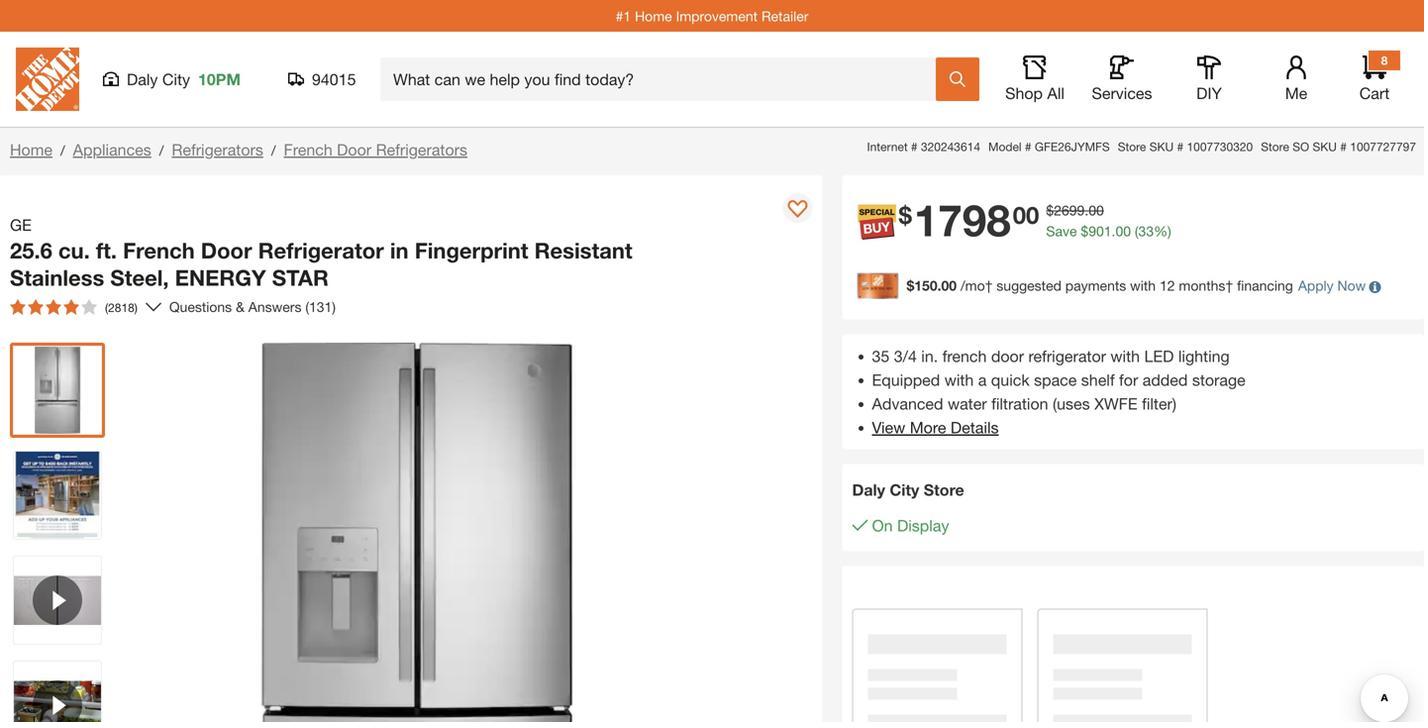 Task type: vqa. For each thing, say whether or not it's contained in the screenshot.
00 inside THE "$ 1798 00"
yes



Task type: locate. For each thing, give the bounding box(es) containing it.
filtration
[[992, 394, 1048, 413]]

0 vertical spatial city
[[162, 70, 190, 89]]

$ 1798 00
[[899, 194, 1039, 246]]

home down the home depot logo
[[10, 140, 52, 159]]

apply now
[[1298, 277, 1366, 294]]

0 horizontal spatial daly
[[127, 70, 158, 89]]

city left 10pm on the left
[[162, 70, 190, 89]]

0 vertical spatial french
[[284, 140, 333, 159]]

city for store
[[890, 480, 919, 499]]

0 horizontal spatial city
[[162, 70, 190, 89]]

0 horizontal spatial sku
[[1150, 140, 1174, 154]]

apply now image
[[857, 273, 907, 299]]

ge
[[10, 215, 32, 234]]

1 sku from the left
[[1150, 140, 1174, 154]]

ge 25.6 cu. ft. french door refrigerator in fingerprint resistant stainless steel, energy star
[[10, 215, 633, 291]]

2 refrigerators from the left
[[376, 140, 467, 159]]

internet
[[867, 140, 908, 154]]

0 horizontal spatial french
[[123, 237, 195, 263]]

equipped
[[872, 370, 940, 389]]

french down '94015' "button"
[[284, 140, 333, 159]]

sku right the so
[[1313, 140, 1337, 154]]

. left (
[[1112, 223, 1116, 239]]

0 horizontal spatial 00
[[1013, 201, 1039, 229]]

1 vertical spatial city
[[890, 480, 919, 499]]

4 stars image
[[10, 299, 97, 315]]

city up the 'on display'
[[890, 480, 919, 499]]

store up display
[[924, 480, 964, 499]]

french door refrigerators link
[[284, 140, 467, 159]]

#
[[911, 140, 918, 154], [1025, 140, 1032, 154], [1177, 140, 1184, 154], [1340, 140, 1347, 154]]

sku left the 1007730320
[[1150, 140, 1174, 154]]

1 horizontal spatial door
[[337, 140, 372, 159]]

me
[[1285, 84, 1308, 103]]

appliances
[[73, 140, 151, 159]]

00
[[1013, 201, 1039, 229], [1089, 202, 1104, 218], [1116, 223, 1131, 239]]

$ left 1798
[[899, 201, 912, 229]]

water
[[948, 394, 987, 413]]

$
[[899, 201, 912, 229], [1046, 202, 1054, 218], [1081, 223, 1089, 239]]

xwfe
[[1095, 394, 1138, 413]]

00 left (
[[1116, 223, 1131, 239]]

sku
[[1150, 140, 1174, 154], [1313, 140, 1337, 154]]

/mo†
[[961, 277, 993, 294]]

now
[[1338, 277, 1366, 294]]

94015 button
[[288, 69, 357, 89]]

1 vertical spatial daly
[[852, 480, 885, 499]]

appliances link
[[73, 140, 151, 159]]

00 up 901
[[1089, 202, 1104, 218]]

0 vertical spatial .
[[1085, 202, 1089, 218]]

save
[[1046, 223, 1077, 239]]

1 horizontal spatial home
[[635, 8, 672, 24]]

daly
[[127, 70, 158, 89], [852, 480, 885, 499]]

/ right home link
[[60, 142, 65, 158]]

advanced
[[872, 394, 943, 413]]

0 horizontal spatial .
[[1085, 202, 1089, 218]]

1 # from the left
[[911, 140, 918, 154]]

(2818) button
[[2, 291, 146, 323]]

door
[[337, 140, 372, 159], [201, 237, 252, 263]]

daly up on on the right bottom of the page
[[852, 480, 885, 499]]

refrigerators link
[[172, 140, 263, 159]]

1 horizontal spatial city
[[890, 480, 919, 499]]

1 / from the left
[[60, 142, 65, 158]]

display
[[897, 516, 949, 535]]

# right model
[[1025, 140, 1032, 154]]

33
[[1139, 223, 1154, 239]]

with left the "12"
[[1130, 277, 1156, 294]]

0 horizontal spatial /
[[60, 142, 65, 158]]

refrigerators
[[172, 140, 263, 159], [376, 140, 467, 159]]

with up for
[[1111, 346, 1140, 365]]

0 horizontal spatial store
[[924, 480, 964, 499]]

0 horizontal spatial door
[[201, 237, 252, 263]]

$150.00
[[907, 277, 957, 294]]

%)
[[1154, 223, 1171, 239]]

home / appliances / refrigerators / french door refrigerators
[[10, 140, 467, 159]]

. up 901
[[1085, 202, 1089, 218]]

improvement
[[676, 8, 758, 24]]

# left the 1007727797 in the right top of the page
[[1340, 140, 1347, 154]]

store left the so
[[1261, 140, 1289, 154]]

shop all button
[[1003, 55, 1067, 103]]

00 left save at the top right of the page
[[1013, 201, 1039, 229]]

1 horizontal spatial .
[[1112, 223, 1116, 239]]

door
[[991, 346, 1024, 365]]

1 horizontal spatial 00
[[1089, 202, 1104, 218]]

/
[[60, 142, 65, 158], [159, 142, 164, 158], [271, 142, 276, 158]]

1 vertical spatial french
[[123, 237, 195, 263]]

/ right the appliances "link"
[[159, 142, 164, 158]]

with left a
[[945, 370, 974, 389]]

1 horizontal spatial refrigerators
[[376, 140, 467, 159]]

$ for 1798
[[899, 201, 912, 229]]

view
[[872, 418, 906, 437]]

apply
[[1298, 277, 1334, 294]]

fingerprint resistant stainless steel ge french door refrigerators gfe26jymfs e1.1 image
[[14, 452, 101, 539]]

0 vertical spatial with
[[1130, 277, 1156, 294]]

# right internet
[[911, 140, 918, 154]]

2 sku from the left
[[1313, 140, 1337, 154]]

1 vertical spatial door
[[201, 237, 252, 263]]

store
[[1118, 140, 1146, 154], [1261, 140, 1289, 154], [924, 480, 964, 499]]

3 / from the left
[[271, 142, 276, 158]]

(2818) link
[[2, 291, 161, 323]]

2 horizontal spatial /
[[271, 142, 276, 158]]

6309418406112 image
[[14, 662, 101, 722]]

# left the 1007730320
[[1177, 140, 1184, 154]]

door down 94015
[[337, 140, 372, 159]]

daly up the appliances "link"
[[127, 70, 158, 89]]

payments
[[1066, 277, 1126, 294]]

the home depot logo image
[[16, 48, 79, 111]]

#1 home improvement retailer
[[616, 8, 809, 24]]

door up the energy
[[201, 237, 252, 263]]

12
[[1160, 277, 1175, 294]]

4 # from the left
[[1340, 140, 1347, 154]]

1 horizontal spatial sku
[[1313, 140, 1337, 154]]

refrigerator
[[258, 237, 384, 263]]

$ up save at the top right of the page
[[1046, 202, 1054, 218]]

home right #1
[[635, 8, 672, 24]]

0 horizontal spatial $
[[899, 201, 912, 229]]

2699
[[1054, 202, 1085, 218]]

diy button
[[1178, 55, 1241, 103]]

all
[[1047, 84, 1065, 103]]

(uses
[[1053, 394, 1090, 413]]

/ right refrigerators link
[[271, 142, 276, 158]]

home
[[635, 8, 672, 24], [10, 140, 52, 159]]

apply now link
[[1298, 277, 1366, 294]]

1 refrigerators from the left
[[172, 140, 263, 159]]

0 vertical spatial home
[[635, 8, 672, 24]]

french
[[943, 346, 987, 365]]

store down services
[[1118, 140, 1146, 154]]

1 horizontal spatial /
[[159, 142, 164, 158]]

$ right save at the top right of the page
[[1081, 223, 1089, 239]]

fingerprint
[[415, 237, 528, 263]]

door inside ge 25.6 cu. ft. french door refrigerator in fingerprint resistant stainless steel, energy star
[[201, 237, 252, 263]]

$ inside $ 1798 00
[[899, 201, 912, 229]]

1 vertical spatial .
[[1112, 223, 1116, 239]]

1 horizontal spatial $
[[1046, 202, 1054, 218]]

6309414734112 image
[[14, 557, 101, 644]]

daly city 10pm
[[127, 70, 241, 89]]

answers
[[248, 299, 302, 315]]

with
[[1130, 277, 1156, 294], [1111, 346, 1140, 365], [945, 370, 974, 389]]

2 horizontal spatial $
[[1081, 223, 1089, 239]]

0 horizontal spatial refrigerators
[[172, 140, 263, 159]]

1 vertical spatial home
[[10, 140, 52, 159]]

8
[[1381, 53, 1388, 67]]

french up steel,
[[123, 237, 195, 263]]

1 horizontal spatial daly
[[852, 480, 885, 499]]

0 vertical spatial daly
[[127, 70, 158, 89]]

internet # 320243614 model # gfe26jymfs store sku # 1007730320 store so sku # 1007727797
[[867, 140, 1416, 154]]

view more details link
[[872, 418, 999, 437]]

french
[[284, 140, 333, 159], [123, 237, 195, 263]]

94015
[[312, 70, 356, 89]]



Task type: describe. For each thing, give the bounding box(es) containing it.
2 # from the left
[[1025, 140, 1032, 154]]

0 vertical spatial door
[[337, 140, 372, 159]]

added
[[1143, 370, 1188, 389]]

320243614
[[921, 140, 981, 154]]

quick
[[991, 370, 1030, 389]]

2 horizontal spatial 00
[[1116, 223, 1131, 239]]

What can we help you find today? search field
[[393, 58, 935, 100]]

star
[[272, 264, 329, 291]]

in
[[390, 237, 409, 263]]

(
[[1135, 223, 1139, 239]]

3 # from the left
[[1177, 140, 1184, 154]]

diy
[[1197, 84, 1222, 103]]

2 / from the left
[[159, 142, 164, 158]]

901
[[1089, 223, 1112, 239]]

stainless
[[10, 264, 104, 291]]

lighting
[[1178, 346, 1230, 365]]

steel,
[[110, 264, 169, 291]]

energy
[[175, 264, 266, 291]]

questions & answers (131)
[[169, 299, 336, 315]]

#1
[[616, 8, 631, 24]]

2 vertical spatial with
[[945, 370, 974, 389]]

on
[[872, 516, 893, 535]]

1 vertical spatial with
[[1111, 346, 1140, 365]]

storage
[[1192, 370, 1246, 389]]

cu.
[[58, 237, 90, 263]]

3/4
[[894, 346, 917, 365]]

daly for daly city 10pm
[[127, 70, 158, 89]]

00 inside $ 1798 00
[[1013, 201, 1039, 229]]

25.6
[[10, 237, 52, 263]]

shelf
[[1081, 370, 1115, 389]]

daly for daly city store
[[852, 480, 885, 499]]

1007727797
[[1350, 140, 1416, 154]]

cart
[[1360, 84, 1390, 103]]

$ 2699 . 00 save $ 901 . 00 ( 33 %)
[[1046, 202, 1171, 239]]

1 horizontal spatial french
[[284, 140, 333, 159]]

1007730320
[[1187, 140, 1253, 154]]

1798
[[914, 194, 1011, 246]]

(2818)
[[105, 301, 138, 314]]

1 horizontal spatial store
[[1118, 140, 1146, 154]]

details
[[951, 418, 999, 437]]

gfe26jymfs
[[1035, 140, 1110, 154]]

model
[[988, 140, 1022, 154]]

in.
[[921, 346, 938, 365]]

so
[[1293, 140, 1309, 154]]

$150.00 /mo† suggested payments with 12 months† financing
[[907, 277, 1293, 294]]

daly city store
[[852, 480, 964, 499]]

refrigerator
[[1029, 346, 1106, 365]]

2 horizontal spatial store
[[1261, 140, 1289, 154]]

for
[[1119, 370, 1138, 389]]

french inside ge 25.6 cu. ft. french door refrigerator in fingerprint resistant stainless steel, energy star
[[123, 237, 195, 263]]

retailer
[[762, 8, 809, 24]]

filter)
[[1142, 394, 1177, 413]]

a
[[978, 370, 987, 389]]

fingerprint resistant stainless steel ge french door refrigerators gfe26jymfs 64.0 image
[[14, 347, 101, 434]]

shop
[[1005, 84, 1043, 103]]

resistant
[[535, 237, 633, 263]]

on display
[[872, 516, 949, 535]]

space
[[1034, 370, 1077, 389]]

home link
[[10, 140, 52, 159]]

months†
[[1179, 277, 1233, 294]]

10pm
[[198, 70, 241, 89]]

cart 8
[[1360, 53, 1390, 103]]

ft.
[[96, 237, 117, 263]]

ge link
[[10, 213, 40, 237]]

services button
[[1090, 55, 1154, 103]]

$ for 2699
[[1046, 202, 1054, 218]]

35
[[872, 346, 890, 365]]

suggested
[[997, 277, 1062, 294]]

0 horizontal spatial home
[[10, 140, 52, 159]]

financing
[[1237, 277, 1293, 294]]

35 3/4 in. french door refrigerator with led lighting equipped with a quick space shelf for added storage advanced water filtration (uses xwfe filter) view more details
[[872, 346, 1246, 437]]

shop all
[[1005, 84, 1065, 103]]

services
[[1092, 84, 1152, 103]]

me button
[[1265, 55, 1328, 103]]

(131)
[[305, 299, 336, 315]]

questions
[[169, 299, 232, 315]]

display image
[[788, 200, 808, 220]]

city for 10pm
[[162, 70, 190, 89]]

led
[[1144, 346, 1174, 365]]



